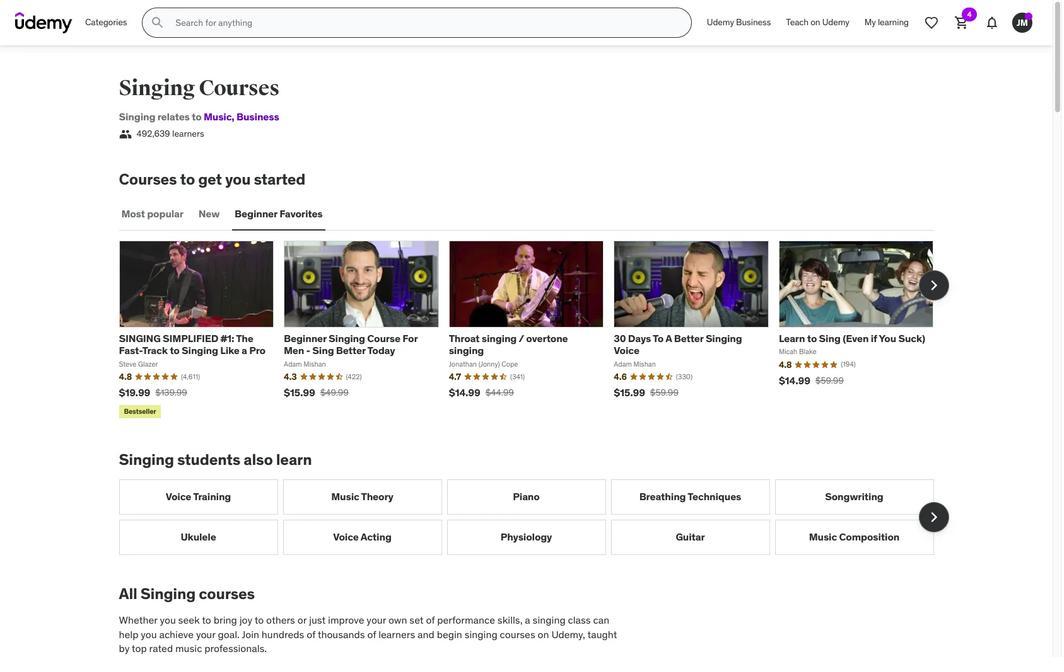 Task type: vqa. For each thing, say whether or not it's contained in the screenshot.
beginning
no



Task type: describe. For each thing, give the bounding box(es) containing it.
voice inside 30 days to a better singing voice
[[614, 345, 639, 357]]

voice training
[[166, 491, 231, 503]]

relates
[[157, 110, 190, 123]]

others
[[266, 615, 295, 627]]

improve
[[328, 615, 364, 627]]

on inside 'link'
[[811, 17, 820, 28]]

1 horizontal spatial your
[[367, 615, 386, 627]]

join
[[242, 629, 259, 641]]

suck)
[[898, 332, 925, 345]]

a inside the singing simplified #1: the fast-track to singing like a pro
[[242, 345, 247, 357]]

teach on udemy
[[786, 17, 849, 28]]

udemy image
[[15, 12, 73, 33]]

goal.
[[218, 629, 240, 641]]

singing relates to music business
[[119, 110, 279, 123]]

you have alerts image
[[1025, 13, 1032, 20]]

breathing
[[639, 491, 686, 503]]

by
[[119, 643, 129, 655]]

1 vertical spatial you
[[160, 615, 176, 627]]

sing inside beginner singing course for men - sing better today
[[312, 345, 334, 357]]

small image
[[119, 128, 131, 141]]

music theory link
[[283, 480, 442, 515]]

throat
[[449, 332, 480, 345]]

taught
[[587, 629, 617, 641]]

if
[[871, 332, 877, 345]]

favorites
[[279, 208, 323, 220]]

pro
[[249, 345, 265, 357]]

beginner singing course for men - sing better today link
[[284, 332, 418, 357]]

music link
[[204, 110, 232, 123]]

learning
[[878, 17, 909, 28]]

also
[[244, 450, 273, 470]]

learners inside whether you seek to bring joy to others or just improve your own set of performance skills, a singing class can help you achieve your goal. join hundreds of thousands of learners and begin singing courses on udemy, taught by top rated music professionals.
[[379, 629, 415, 641]]

days
[[628, 332, 651, 345]]

singing left students in the left bottom of the page
[[119, 450, 174, 470]]

beginner favorites
[[235, 208, 323, 220]]

to left get
[[180, 170, 195, 189]]

voice for voice training
[[166, 491, 191, 503]]

udemy business link
[[699, 8, 778, 38]]

2 horizontal spatial of
[[426, 615, 435, 627]]

singing simplified #1: the fast-track to singing like a pro
[[119, 332, 265, 357]]

set
[[410, 615, 424, 627]]

started
[[254, 170, 305, 189]]

voice training link
[[119, 480, 278, 515]]

you
[[879, 332, 896, 345]]

Search for anything text field
[[173, 12, 676, 33]]

to
[[653, 332, 664, 345]]

singing inside 30 days to a better singing voice
[[706, 332, 742, 345]]

#1:
[[221, 332, 234, 345]]

today
[[367, 345, 395, 357]]

music for music composition
[[809, 531, 837, 544]]

all
[[119, 584, 137, 604]]

1 horizontal spatial of
[[367, 629, 376, 641]]

guitar
[[676, 531, 705, 544]]

performance
[[437, 615, 495, 627]]

new button
[[196, 199, 222, 230]]

just
[[309, 615, 326, 627]]

-
[[306, 345, 310, 357]]

own
[[388, 615, 407, 627]]

0 vertical spatial you
[[225, 170, 251, 189]]

composition
[[839, 531, 899, 544]]

singing up 'seek'
[[140, 584, 196, 604]]

shopping cart with 4 items image
[[954, 15, 969, 30]]

learn to sing (even if you suck) link
[[779, 332, 925, 345]]

guitar link
[[611, 520, 770, 555]]

0 horizontal spatial learners
[[172, 128, 204, 140]]

hundreds
[[262, 629, 304, 641]]

courses to get you started
[[119, 170, 305, 189]]

beginner for beginner favorites
[[235, 208, 277, 220]]

breathing techniques
[[639, 491, 741, 503]]

learn
[[276, 450, 312, 470]]

thousands
[[318, 629, 365, 641]]

4 link
[[947, 8, 977, 38]]

music for music theory
[[331, 491, 359, 503]]

to right "learn"
[[807, 332, 817, 345]]

singing
[[119, 332, 161, 345]]

joy
[[239, 615, 252, 627]]

seek
[[178, 615, 200, 627]]

the
[[236, 332, 253, 345]]

my learning
[[865, 17, 909, 28]]

jm link
[[1007, 8, 1037, 38]]

2 vertical spatial you
[[141, 629, 157, 641]]

4
[[967, 9, 972, 19]]

fast-
[[119, 345, 142, 357]]

music theory
[[331, 491, 393, 503]]

acting
[[361, 531, 392, 544]]

30 days to a better singing voice link
[[614, 332, 742, 357]]

to inside the singing simplified #1: the fast-track to singing like a pro
[[170, 345, 180, 357]]

most popular button
[[119, 199, 186, 230]]

ukulele
[[181, 531, 216, 544]]

next image for learn to sing (even if you suck)
[[924, 276, 944, 296]]

492,639 learners
[[137, 128, 204, 140]]



Task type: locate. For each thing, give the bounding box(es) containing it.
courses up the business link at the left top of page
[[199, 75, 279, 102]]

get
[[198, 170, 222, 189]]

udemy business
[[707, 17, 771, 28]]

whether you seek to bring joy to others or just improve your own set of performance skills, a singing class can help you achieve your goal. join hundreds of thousands of learners and begin singing courses on udemy, taught by top rated music professionals.
[[119, 615, 617, 655]]

beginner favorites button
[[232, 199, 325, 230]]

beginner down started
[[235, 208, 277, 220]]

singing simplified #1: the fast-track to singing like a pro link
[[119, 332, 265, 357]]

(even
[[843, 332, 869, 345]]

voice acting
[[333, 531, 392, 544]]

business left teach
[[736, 17, 771, 28]]

2 horizontal spatial music
[[809, 531, 837, 544]]

0 vertical spatial voice
[[614, 345, 639, 357]]

can
[[593, 615, 609, 627]]

0 vertical spatial next image
[[924, 276, 944, 296]]

1 vertical spatial your
[[196, 629, 215, 641]]

next image for piano
[[924, 507, 944, 528]]

30
[[614, 332, 626, 345]]

1 horizontal spatial you
[[160, 615, 176, 627]]

piano
[[513, 491, 540, 503]]

singing left today
[[329, 332, 365, 345]]

on
[[811, 17, 820, 28], [538, 629, 549, 641]]

1 horizontal spatial learners
[[379, 629, 415, 641]]

better left today
[[336, 345, 366, 357]]

beginner singing course for men - sing better today
[[284, 332, 418, 357]]

2 udemy from the left
[[822, 17, 849, 28]]

songwriting
[[825, 491, 883, 503]]

learners down own
[[379, 629, 415, 641]]

voice left acting
[[333, 531, 359, 544]]

notifications image
[[984, 15, 1000, 30]]

courses up most popular
[[119, 170, 177, 189]]

udemy
[[707, 17, 734, 28], [822, 17, 849, 28]]

0 horizontal spatial courses
[[119, 170, 177, 189]]

singing courses
[[119, 75, 279, 102]]

a
[[665, 332, 672, 345]]

a
[[242, 345, 247, 357], [525, 615, 530, 627]]

carousel element containing voice training
[[119, 480, 949, 555]]

0 vertical spatial courses
[[199, 75, 279, 102]]

a left pro
[[242, 345, 247, 357]]

business link
[[232, 110, 279, 123]]

a inside whether you seek to bring joy to others or just improve your own set of performance skills, a singing class can help you achieve your goal. join hundreds of thousands of learners and begin singing courses on udemy, taught by top rated music professionals.
[[525, 615, 530, 627]]

ukulele link
[[119, 520, 278, 555]]

singing left like
[[182, 345, 218, 357]]

all singing courses
[[119, 584, 255, 604]]

carousel element
[[119, 241, 949, 421], [119, 480, 949, 555]]

most popular
[[121, 208, 183, 220]]

0 horizontal spatial music
[[204, 110, 232, 123]]

0 horizontal spatial you
[[141, 629, 157, 641]]

1 vertical spatial carousel element
[[119, 480, 949, 555]]

carousel element containing singing simplified #1: the fast-track to singing like a pro
[[119, 241, 949, 421]]

music left theory
[[331, 491, 359, 503]]

1 vertical spatial courses
[[500, 629, 535, 641]]

voice
[[614, 345, 639, 357], [166, 491, 191, 503], [333, 531, 359, 544]]

0 horizontal spatial beginner
[[235, 208, 277, 220]]

to right track
[[170, 345, 180, 357]]

2 vertical spatial music
[[809, 531, 837, 544]]

/
[[519, 332, 524, 345]]

music down singing courses
[[204, 110, 232, 123]]

next image
[[924, 276, 944, 296], [924, 507, 944, 528]]

1 horizontal spatial on
[[811, 17, 820, 28]]

men
[[284, 345, 304, 357]]

0 horizontal spatial better
[[336, 345, 366, 357]]

sing right -
[[312, 345, 334, 357]]

0 vertical spatial music
[[204, 110, 232, 123]]

categories button
[[78, 8, 135, 38]]

1 horizontal spatial a
[[525, 615, 530, 627]]

simplified
[[163, 332, 218, 345]]

2 next image from the top
[[924, 507, 944, 528]]

of right thousands
[[367, 629, 376, 641]]

rated
[[149, 643, 173, 655]]

2 horizontal spatial voice
[[614, 345, 639, 357]]

help
[[119, 629, 138, 641]]

0 vertical spatial a
[[242, 345, 247, 357]]

1 vertical spatial a
[[525, 615, 530, 627]]

1 horizontal spatial beginner
[[284, 332, 327, 345]]

0 vertical spatial carousel element
[[119, 241, 949, 421]]

0 horizontal spatial your
[[196, 629, 215, 641]]

singing right a
[[706, 332, 742, 345]]

to left music link
[[192, 110, 202, 123]]

or
[[298, 615, 307, 627]]

categories
[[85, 17, 127, 28]]

singing
[[482, 332, 517, 345], [449, 345, 484, 357], [533, 615, 566, 627], [465, 629, 497, 641]]

physiology link
[[447, 520, 606, 555]]

singing up the small icon
[[119, 110, 155, 123]]

you right get
[[225, 170, 251, 189]]

on inside whether you seek to bring joy to others or just improve your own set of performance skills, a singing class can help you achieve your goal. join hundreds of thousands of learners and begin singing courses on udemy, taught by top rated music professionals.
[[538, 629, 549, 641]]

students
[[177, 450, 240, 470]]

track
[[142, 345, 168, 357]]

to
[[192, 110, 202, 123], [180, 170, 195, 189], [807, 332, 817, 345], [170, 345, 180, 357], [202, 615, 211, 627], [255, 615, 264, 627]]

1 horizontal spatial udemy
[[822, 17, 849, 28]]

you up top
[[141, 629, 157, 641]]

wishlist image
[[924, 15, 939, 30]]

top
[[132, 643, 147, 655]]

1 horizontal spatial courses
[[199, 75, 279, 102]]

beginner inside beginner singing course for men - sing better today
[[284, 332, 327, 345]]

0 horizontal spatial sing
[[312, 345, 334, 357]]

business
[[736, 17, 771, 28], [237, 110, 279, 123]]

singing up relates in the left top of the page
[[119, 75, 195, 102]]

voice left the training
[[166, 491, 191, 503]]

new
[[199, 208, 220, 220]]

1 vertical spatial music
[[331, 491, 359, 503]]

udemy inside teach on udemy 'link'
[[822, 17, 849, 28]]

class
[[568, 615, 591, 627]]

bring
[[214, 615, 237, 627]]

skills,
[[498, 615, 522, 627]]

learners down singing relates to music business
[[172, 128, 204, 140]]

2 carousel element from the top
[[119, 480, 949, 555]]

1 udemy from the left
[[707, 17, 734, 28]]

0 vertical spatial courses
[[199, 584, 255, 604]]

1 carousel element from the top
[[119, 241, 949, 421]]

voice acting link
[[283, 520, 442, 555]]

voice for voice acting
[[333, 531, 359, 544]]

music
[[175, 643, 202, 655]]

of down just
[[307, 629, 315, 641]]

beginner inside button
[[235, 208, 277, 220]]

for
[[403, 332, 418, 345]]

1 vertical spatial learners
[[379, 629, 415, 641]]

better inside beginner singing course for men - sing better today
[[336, 345, 366, 357]]

0 horizontal spatial on
[[538, 629, 549, 641]]

courses up bring
[[199, 584, 255, 604]]

you up achieve
[[160, 615, 176, 627]]

learn
[[779, 332, 805, 345]]

1 horizontal spatial music
[[331, 491, 359, 503]]

2 vertical spatial voice
[[333, 531, 359, 544]]

on left udemy,
[[538, 629, 549, 641]]

begin
[[437, 629, 462, 641]]

1 horizontal spatial courses
[[500, 629, 535, 641]]

your down 'seek'
[[196, 629, 215, 641]]

0 vertical spatial your
[[367, 615, 386, 627]]

most
[[121, 208, 145, 220]]

0 horizontal spatial of
[[307, 629, 315, 641]]

beginner right pro
[[284, 332, 327, 345]]

0 horizontal spatial udemy
[[707, 17, 734, 28]]

piano link
[[447, 480, 606, 515]]

submit search image
[[150, 15, 165, 30]]

1 vertical spatial business
[[237, 110, 279, 123]]

1 next image from the top
[[924, 276, 944, 296]]

better right a
[[674, 332, 704, 345]]

throat singing / overtone singing
[[449, 332, 568, 357]]

1 horizontal spatial voice
[[333, 531, 359, 544]]

a right "skills,"
[[525, 615, 530, 627]]

music left composition
[[809, 531, 837, 544]]

overtone
[[526, 332, 568, 345]]

theory
[[361, 491, 393, 503]]

0 vertical spatial on
[[811, 17, 820, 28]]

and
[[418, 629, 434, 641]]

1 horizontal spatial better
[[674, 332, 704, 345]]

course
[[367, 332, 400, 345]]

singing inside beginner singing course for men - sing better today
[[329, 332, 365, 345]]

1 horizontal spatial sing
[[819, 332, 841, 345]]

on right teach
[[811, 17, 820, 28]]

to right 'seek'
[[202, 615, 211, 627]]

0 horizontal spatial a
[[242, 345, 247, 357]]

1 vertical spatial on
[[538, 629, 549, 641]]

courses down "skills,"
[[500, 629, 535, 641]]

business right music link
[[237, 110, 279, 123]]

1 horizontal spatial business
[[736, 17, 771, 28]]

0 horizontal spatial business
[[237, 110, 279, 123]]

jm
[[1017, 17, 1028, 28]]

1 vertical spatial beginner
[[284, 332, 327, 345]]

singing students also learn
[[119, 450, 312, 470]]

courses inside whether you seek to bring joy to others or just improve your own set of performance skills, a singing class can help you achieve your goal. join hundreds of thousands of learners and begin singing courses on udemy, taught by top rated music professionals.
[[500, 629, 535, 641]]

0 horizontal spatial courses
[[199, 584, 255, 604]]

achieve
[[159, 629, 194, 641]]

492,639
[[137, 128, 170, 140]]

voice left to
[[614, 345, 639, 357]]

throat singing / overtone singing link
[[449, 332, 568, 357]]

your left own
[[367, 615, 386, 627]]

0 vertical spatial learners
[[172, 128, 204, 140]]

1 vertical spatial voice
[[166, 491, 191, 503]]

breathing techniques link
[[611, 480, 770, 515]]

your
[[367, 615, 386, 627], [196, 629, 215, 641]]

1 vertical spatial next image
[[924, 507, 944, 528]]

better inside 30 days to a better singing voice
[[674, 332, 704, 345]]

beginner
[[235, 208, 277, 220], [284, 332, 327, 345]]

like
[[220, 345, 239, 357]]

beginner for beginner singing course for men - sing better today
[[284, 332, 327, 345]]

singing inside the singing simplified #1: the fast-track to singing like a pro
[[182, 345, 218, 357]]

2 horizontal spatial you
[[225, 170, 251, 189]]

sing left (even at the bottom of the page
[[819, 332, 841, 345]]

my
[[865, 17, 876, 28]]

1 vertical spatial courses
[[119, 170, 177, 189]]

teach
[[786, 17, 809, 28]]

teach on udemy link
[[778, 8, 857, 38]]

0 horizontal spatial voice
[[166, 491, 191, 503]]

learn to sing (even if you suck)
[[779, 332, 925, 345]]

whether
[[119, 615, 157, 627]]

professionals.
[[204, 643, 267, 655]]

of right set
[[426, 615, 435, 627]]

udemy inside udemy business link
[[707, 17, 734, 28]]

popular
[[147, 208, 183, 220]]

0 vertical spatial business
[[736, 17, 771, 28]]

songwriting link
[[775, 480, 934, 515]]

to right joy
[[255, 615, 264, 627]]

0 vertical spatial beginner
[[235, 208, 277, 220]]



